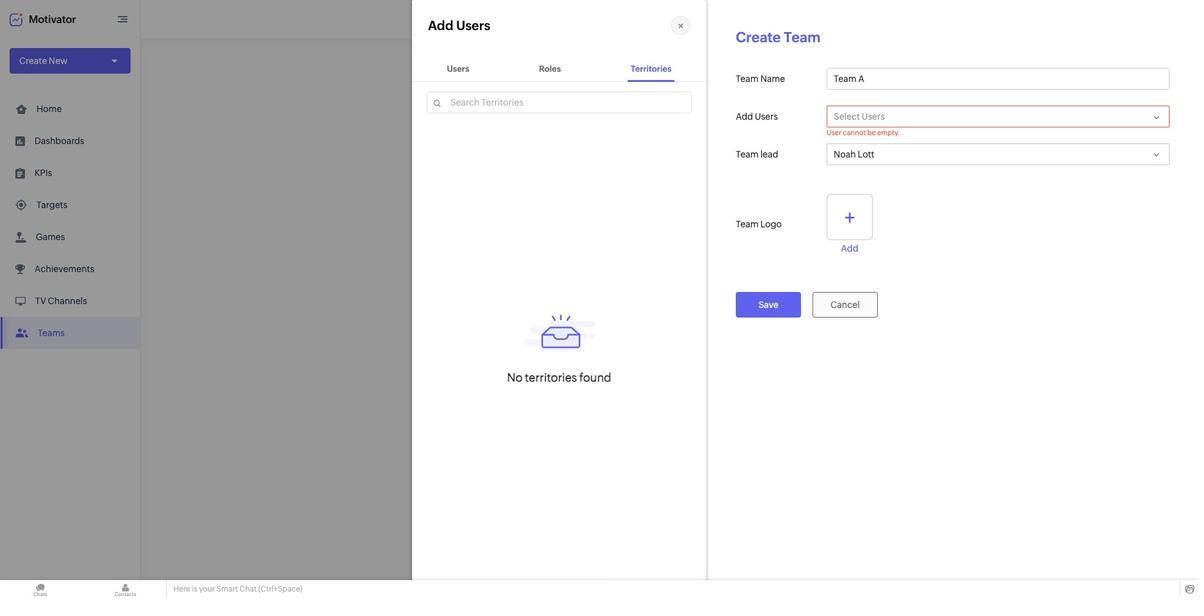 Task type: locate. For each thing, give the bounding box(es) containing it.
2 vertical spatial add
[[842, 243, 859, 254]]

create
[[736, 29, 781, 45], [19, 56, 47, 66], [624, 345, 652, 356]]

create up team name
[[736, 29, 781, 45]]

is
[[556, 303, 563, 313], [192, 585, 198, 594]]

0 horizontal spatial is
[[192, 585, 198, 594]]

(ctrl+space)
[[258, 585, 303, 594]]

of
[[598, 303, 607, 313]]

team lead
[[736, 149, 779, 159]]

0 vertical spatial create
[[736, 29, 781, 45]]

create left your
[[624, 345, 652, 356]]

create for create new
[[19, 56, 47, 66]]

add up team lead
[[736, 111, 754, 122]]

individuals
[[609, 303, 654, 313]]

user cannot be empty.
[[827, 129, 900, 136]]

1 vertical spatial create
[[19, 56, 47, 66]]

add
[[428, 18, 454, 33], [736, 111, 754, 122], [842, 243, 859, 254]]

home
[[36, 104, 62, 114]]

1 horizontal spatial add
[[736, 111, 754, 122]]

motivator
[[29, 13, 76, 25]]

tab list containing users
[[412, 58, 707, 82]]

add users
[[428, 18, 491, 33], [736, 111, 779, 122]]

users inside field
[[862, 111, 885, 122]]

users
[[457, 18, 491, 33], [447, 64, 470, 74], [755, 111, 779, 122], [862, 111, 885, 122]]

Search Territories text field
[[428, 92, 691, 113]]

add down +
[[842, 243, 859, 254]]

0 horizontal spatial create
[[19, 56, 47, 66]]

team right first
[[694, 345, 717, 356]]

a
[[565, 303, 569, 313]]

1 horizontal spatial create
[[624, 345, 652, 356]]

logo
[[761, 219, 782, 229]]

team left "lead"
[[736, 149, 759, 159]]

add up users tab
[[428, 18, 454, 33]]

games
[[36, 232, 65, 242]]

territories
[[525, 370, 577, 384]]

users tab
[[444, 58, 473, 82]]

team left logo
[[736, 219, 759, 229]]

team logo
[[736, 219, 782, 229]]

to
[[729, 303, 738, 313]]

no territories found
[[507, 370, 612, 384]]

team for team logo
[[736, 219, 759, 229]]

1 horizontal spatial is
[[556, 303, 563, 313]]

empty.
[[878, 129, 900, 136]]

group
[[571, 303, 596, 313]]

here
[[174, 585, 190, 594]]

0 vertical spatial is
[[556, 303, 563, 313]]

create your first team
[[624, 345, 717, 356]]

create inside "button"
[[624, 345, 652, 356]]

create team
[[736, 29, 821, 45]]

add users up team lead
[[736, 111, 779, 122]]

is left a in the left bottom of the page
[[556, 303, 563, 313]]

tab list
[[412, 58, 707, 82]]

create for create your first team
[[624, 345, 652, 356]]

teams
[[38, 328, 65, 338]]

user
[[827, 129, 842, 136]]

0 horizontal spatial add users
[[428, 18, 491, 33]]

1 horizontal spatial add users
[[736, 111, 779, 122]]

team left 'name' at the top
[[736, 74, 759, 84]]

name
[[761, 74, 786, 84]]

tv channels
[[35, 296, 87, 306]]

0 vertical spatial add
[[428, 18, 454, 33]]

cannot
[[844, 129, 867, 136]]

first
[[674, 345, 692, 356]]

tv
[[35, 296, 46, 306]]

2 horizontal spatial add
[[842, 243, 859, 254]]

be
[[868, 129, 876, 136]]

2 horizontal spatial create
[[736, 29, 781, 45]]

achievements
[[35, 264, 94, 274]]

create left new
[[19, 56, 47, 66]]

add users up users tab
[[428, 18, 491, 33]]

user image
[[1160, 9, 1181, 29]]

is left your
[[192, 585, 198, 594]]

Noah Lott field
[[827, 143, 1171, 165]]

list
[[0, 93, 140, 349]]

new
[[49, 56, 68, 66]]

team up 'name' at the top
[[784, 29, 821, 45]]

dashboards
[[35, 136, 84, 146]]

2 vertical spatial create
[[624, 345, 652, 356]]

team for team lead
[[736, 149, 759, 159]]

users inside tab
[[447, 64, 470, 74]]

noah lott
[[834, 149, 875, 159]]

found
[[580, 370, 612, 384]]

a
[[525, 303, 531, 313]]

team
[[784, 29, 821, 45], [736, 74, 759, 84], [736, 149, 759, 159], [736, 219, 759, 229], [694, 345, 717, 356]]

your
[[199, 585, 215, 594]]

None text field
[[828, 69, 1170, 89]]



Task type: vqa. For each thing, say whether or not it's contained in the screenshot.
LIST containing Home
yes



Task type: describe. For each thing, give the bounding box(es) containing it.
create your first team button
[[608, 338, 733, 363]]

goal.
[[795, 303, 816, 313]]

no
[[507, 370, 523, 384]]

team name
[[736, 74, 786, 84]]

achieve
[[740, 303, 772, 313]]

no territories found tab panel
[[412, 92, 707, 575]]

list containing home
[[0, 93, 140, 349]]

cancel
[[831, 300, 860, 310]]

chats image
[[0, 580, 81, 598]]

create for create team
[[736, 29, 781, 45]]

kpis
[[35, 168, 52, 178]]

targets
[[36, 200, 67, 210]]

working
[[655, 303, 689, 313]]

a team is a group of individuals working together to achieve their goal.
[[525, 303, 816, 313]]

team
[[533, 303, 554, 313]]

select users
[[834, 111, 885, 122]]

territories
[[631, 64, 672, 74]]

lead
[[761, 149, 779, 159]]

+
[[845, 205, 856, 229]]

roles tab
[[536, 58, 564, 82]]

lott
[[858, 149, 875, 159]]

select
[[834, 111, 861, 122]]

1 vertical spatial is
[[192, 585, 198, 594]]

create new
[[19, 56, 68, 66]]

0 vertical spatial add users
[[428, 18, 491, 33]]

your
[[654, 345, 672, 356]]

chat
[[240, 585, 257, 594]]

0 horizontal spatial add
[[428, 18, 454, 33]]

contacts image
[[85, 580, 166, 598]]

1 vertical spatial add users
[[736, 111, 779, 122]]

cancel button
[[813, 292, 878, 318]]

their
[[774, 303, 793, 313]]

1 vertical spatial add
[[736, 111, 754, 122]]

territories tab
[[628, 58, 675, 82]]

team for team name
[[736, 74, 759, 84]]

noah
[[834, 149, 857, 159]]

channels
[[48, 296, 87, 306]]

smart
[[217, 585, 238, 594]]

save button
[[736, 292, 802, 318]]

here is your smart chat (ctrl+space)
[[174, 585, 303, 594]]

roles
[[540, 64, 561, 74]]

team inside "button"
[[694, 345, 717, 356]]

save
[[759, 300, 779, 310]]

Select Users field
[[827, 106, 1171, 127]]

together
[[691, 303, 728, 313]]



